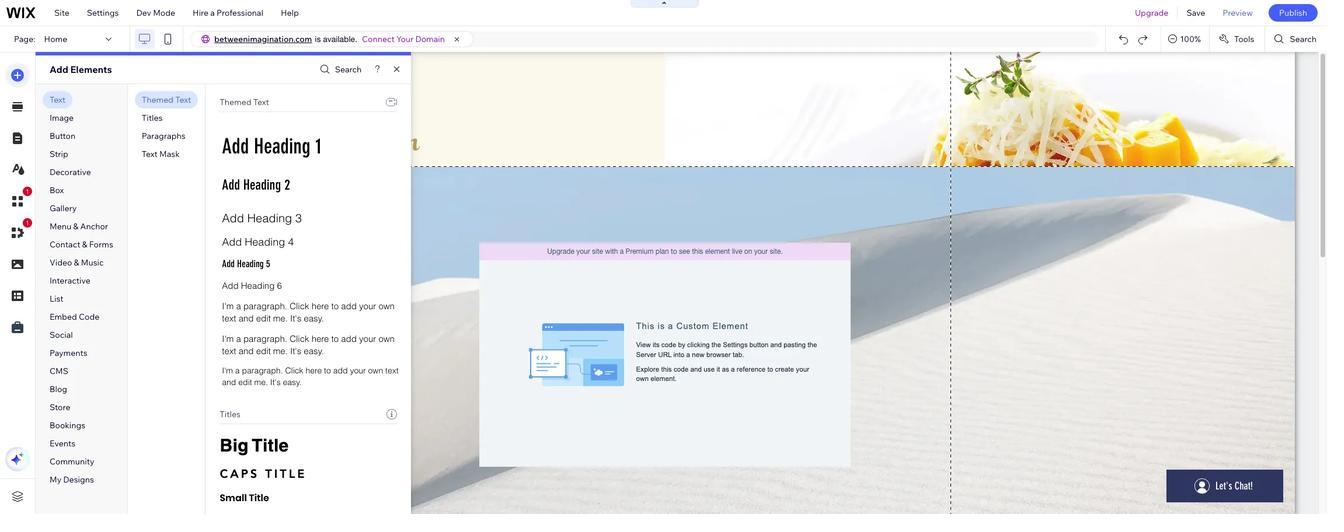 Task type: locate. For each thing, give the bounding box(es) containing it.
add for add heading 4
[[222, 235, 242, 249]]

themed up add heading 1
[[220, 97, 251, 107]]

1 horizontal spatial search button
[[1266, 26, 1328, 52]]

heading up add heading 4
[[247, 211, 292, 225]]

themed
[[142, 95, 173, 105], [220, 97, 251, 107]]

heading up 5
[[245, 235, 285, 249]]

community
[[50, 457, 94, 467]]

1 vertical spatial me.
[[273, 346, 288, 357]]

0 vertical spatial 1 button
[[5, 187, 32, 214]]

click
[[290, 301, 309, 312], [290, 334, 309, 345], [285, 366, 303, 376]]

2 vertical spatial &
[[74, 258, 79, 268]]

video & music
[[50, 258, 104, 268]]

forms
[[89, 239, 113, 250]]

1 vertical spatial i'm a paragraph. click here to add your own text and edit me. it's easy.
[[222, 334, 395, 357]]

add up add heading 2
[[222, 134, 249, 159]]

1 button left the "box"
[[5, 187, 32, 214]]

search button down available.
[[317, 61, 362, 78]]

1 vertical spatial easy.
[[304, 346, 324, 357]]

2 vertical spatial own
[[368, 366, 383, 376]]

and
[[239, 313, 254, 324], [239, 346, 254, 357], [222, 377, 236, 388]]

add for add heading 2
[[222, 177, 240, 194]]

0 vertical spatial i'm a paragraph. click here to add your own text and edit me. it's easy.
[[222, 301, 395, 324]]

settings
[[87, 8, 119, 18]]

paragraph.
[[244, 301, 287, 312], [244, 334, 287, 345], [242, 366, 283, 376]]

0 vertical spatial it's
[[290, 313, 302, 324]]

mask
[[160, 149, 180, 159]]

mode
[[153, 8, 175, 18]]

& right "video"
[[74, 258, 79, 268]]

heading left 5
[[237, 258, 264, 270]]

me.
[[273, 313, 288, 324], [273, 346, 288, 357], [254, 377, 268, 388]]

2 vertical spatial paragraph.
[[242, 366, 283, 376]]

it's
[[290, 313, 302, 324], [290, 346, 302, 357], [270, 377, 281, 388]]

text mask
[[142, 149, 180, 159]]

2 vertical spatial and
[[222, 377, 236, 388]]

themed text
[[142, 95, 191, 105], [220, 97, 269, 107]]

hire a professional
[[193, 8, 263, 18]]

themed text up add heading 1
[[220, 97, 269, 107]]

1 vertical spatial own
[[379, 334, 395, 345]]

own
[[379, 301, 395, 312], [379, 334, 395, 345], [368, 366, 383, 376]]

& for contact
[[82, 239, 87, 250]]

home
[[44, 34, 67, 44]]

search down available.
[[335, 64, 362, 75]]

decorative
[[50, 167, 91, 178]]

1 vertical spatial i'm
[[222, 334, 234, 345]]

1 vertical spatial your
[[359, 334, 376, 345]]

& for video
[[74, 258, 79, 268]]

1
[[316, 134, 322, 159], [26, 188, 29, 195], [26, 220, 29, 227]]

easy.
[[304, 313, 324, 324], [304, 346, 324, 357], [283, 377, 302, 388]]

add heading 1
[[222, 134, 322, 159]]

4
[[288, 235, 294, 249]]

1 button
[[5, 187, 32, 214], [5, 218, 32, 245]]

is
[[315, 34, 321, 44]]

6
[[277, 280, 282, 291]]

search button
[[1266, 26, 1328, 52], [317, 61, 362, 78]]

themed text up paragraphs
[[142, 95, 191, 105]]

1 horizontal spatial search
[[1291, 34, 1317, 44]]

search down publish
[[1291, 34, 1317, 44]]

search button down publish button
[[1266, 26, 1328, 52]]

1 1 button from the top
[[5, 187, 32, 214]]

2 1 button from the top
[[5, 218, 32, 245]]

1 vertical spatial edit
[[256, 346, 271, 357]]

0 horizontal spatial search button
[[317, 61, 362, 78]]

tools button
[[1210, 26, 1265, 52]]

add
[[341, 301, 357, 312], [341, 334, 357, 345], [333, 366, 348, 376]]

1 i'm from the top
[[222, 301, 234, 312]]

add heading 2
[[222, 177, 290, 194]]

i'm a paragraph. click here to add your own text and edit me. it's easy.
[[222, 301, 395, 324], [222, 334, 395, 357], [222, 366, 399, 388]]

add up add heading 4
[[222, 211, 244, 225]]

help
[[281, 8, 299, 18]]

heading left 2
[[243, 177, 281, 194]]

1 vertical spatial paragraph.
[[244, 334, 287, 345]]

& for menu
[[73, 221, 79, 232]]

my
[[50, 475, 61, 485]]

add up add heading 6
[[222, 258, 235, 270]]

cms
[[50, 366, 68, 377]]

2 vertical spatial click
[[285, 366, 303, 376]]

1 button left menu
[[5, 218, 32, 245]]

publish button
[[1269, 4, 1318, 22]]

1 vertical spatial &
[[82, 239, 87, 250]]

add
[[50, 64, 68, 75], [222, 134, 249, 159], [222, 177, 240, 194], [222, 211, 244, 225], [222, 235, 242, 249], [222, 258, 235, 270], [222, 280, 239, 291]]

&
[[73, 221, 79, 232], [82, 239, 87, 250], [74, 258, 79, 268]]

heading for 1
[[254, 134, 311, 159]]

1 horizontal spatial titles
[[220, 410, 241, 420]]

1 horizontal spatial themed
[[220, 97, 251, 107]]

0 vertical spatial &
[[73, 221, 79, 232]]

video
[[50, 258, 72, 268]]

i'm
[[222, 301, 234, 312], [222, 334, 234, 345], [222, 366, 233, 376]]

2 vertical spatial it's
[[270, 377, 281, 388]]

heading left 6
[[241, 280, 275, 291]]

2 vertical spatial i'm
[[222, 366, 233, 376]]

edit
[[256, 313, 271, 324], [256, 346, 271, 357], [239, 377, 252, 388]]

add for add heading 1
[[222, 134, 249, 159]]

text
[[222, 313, 236, 324], [222, 346, 236, 357], [386, 366, 399, 376]]

0 horizontal spatial search
[[335, 64, 362, 75]]

gallery
[[50, 203, 77, 214]]

connect
[[362, 34, 395, 44]]

search
[[1291, 34, 1317, 44], [335, 64, 362, 75]]

text
[[50, 95, 66, 105], [175, 95, 191, 105], [253, 97, 269, 107], [142, 149, 158, 159]]

& left forms
[[82, 239, 87, 250]]

themed up paragraphs
[[142, 95, 173, 105]]

add elements
[[50, 64, 112, 75]]

blog
[[50, 384, 67, 395]]

& right menu
[[73, 221, 79, 232]]

0 vertical spatial to
[[332, 301, 339, 312]]

menu
[[50, 221, 71, 232]]

upgrade
[[1136, 8, 1169, 18]]

a
[[210, 8, 215, 18], [236, 301, 241, 312], [236, 334, 241, 345], [235, 366, 240, 376]]

social
[[50, 330, 73, 340]]

1 vertical spatial search button
[[317, 61, 362, 78]]

2 vertical spatial add
[[333, 366, 348, 376]]

hire
[[193, 8, 209, 18]]

100%
[[1181, 34, 1202, 44]]

add heading 3
[[222, 211, 302, 225]]

0 horizontal spatial titles
[[142, 113, 163, 123]]

events
[[50, 439, 75, 449]]

professional
[[217, 8, 263, 18]]

0 vertical spatial i'm
[[222, 301, 234, 312]]

to
[[332, 301, 339, 312], [332, 334, 339, 345], [324, 366, 331, 376]]

heading up 2
[[254, 134, 311, 159]]

here
[[312, 301, 329, 312], [312, 334, 329, 345], [306, 366, 322, 376]]

1 vertical spatial 1
[[26, 188, 29, 195]]

2 vertical spatial 1
[[26, 220, 29, 227]]

0 vertical spatial here
[[312, 301, 329, 312]]

1 vertical spatial 1 button
[[5, 218, 32, 245]]

add down add heading 5
[[222, 280, 239, 291]]

add up add heading 3 on the top left
[[222, 177, 240, 194]]

titles
[[142, 113, 163, 123], [220, 410, 241, 420]]

2 vertical spatial i'm a paragraph. click here to add your own text and edit me. it's easy.
[[222, 366, 399, 388]]

1 vertical spatial here
[[312, 334, 329, 345]]

heading
[[254, 134, 311, 159], [243, 177, 281, 194], [247, 211, 292, 225], [245, 235, 285, 249], [237, 258, 264, 270], [241, 280, 275, 291]]

your
[[359, 301, 376, 312], [359, 334, 376, 345], [350, 366, 366, 376]]

2 vertical spatial your
[[350, 366, 366, 376]]

list
[[50, 294, 63, 304]]

store
[[50, 402, 70, 413]]

add down home
[[50, 64, 68, 75]]

3
[[296, 211, 302, 225]]

0 vertical spatial easy.
[[304, 313, 324, 324]]

3 i'm a paragraph. click here to add your own text and edit me. it's easy. from the top
[[222, 366, 399, 388]]

0 vertical spatial click
[[290, 301, 309, 312]]

add up add heading 5
[[222, 235, 242, 249]]



Task type: vqa. For each thing, say whether or not it's contained in the screenshot.
'A' to the top
no



Task type: describe. For each thing, give the bounding box(es) containing it.
2 vertical spatial text
[[386, 366, 399, 376]]

0 vertical spatial own
[[379, 301, 395, 312]]

anchor
[[80, 221, 108, 232]]

2
[[284, 177, 290, 194]]

bookings
[[50, 421, 85, 431]]

2 i'm a paragraph. click here to add your own text and edit me. it's easy. from the top
[[222, 334, 395, 357]]

add heading 6
[[222, 280, 282, 291]]

publish
[[1280, 8, 1308, 18]]

1 vertical spatial add
[[341, 334, 357, 345]]

0 vertical spatial add
[[341, 301, 357, 312]]

designs
[[63, 475, 94, 485]]

add for add heading 6
[[222, 280, 239, 291]]

0 vertical spatial titles
[[142, 113, 163, 123]]

paragraphs
[[142, 131, 186, 141]]

image
[[50, 113, 74, 123]]

elements
[[70, 64, 112, 75]]

preview
[[1223, 8, 1254, 18]]

contact
[[50, 239, 80, 250]]

0 horizontal spatial themed text
[[142, 95, 191, 105]]

contact & forms
[[50, 239, 113, 250]]

your
[[397, 34, 414, 44]]

add heading 4
[[222, 235, 294, 249]]

text up add heading 1
[[253, 97, 269, 107]]

available.
[[323, 34, 357, 44]]

2 vertical spatial to
[[324, 366, 331, 376]]

2 vertical spatial edit
[[239, 377, 252, 388]]

embed code
[[50, 312, 99, 322]]

is available. connect your domain
[[315, 34, 445, 44]]

0 vertical spatial your
[[359, 301, 376, 312]]

5
[[266, 258, 270, 270]]

site
[[54, 8, 69, 18]]

1 vertical spatial text
[[222, 346, 236, 357]]

text up image
[[50, 95, 66, 105]]

dev
[[136, 8, 151, 18]]

1 vertical spatial search
[[335, 64, 362, 75]]

betweenimagination.com
[[214, 34, 312, 44]]

2 vertical spatial here
[[306, 366, 322, 376]]

2 vertical spatial easy.
[[283, 377, 302, 388]]

add heading 5
[[222, 258, 270, 270]]

1 i'm a paragraph. click here to add your own text and edit me. it's easy. from the top
[[222, 301, 395, 324]]

add for add heading 5
[[222, 258, 235, 270]]

3 i'm from the top
[[222, 366, 233, 376]]

strip
[[50, 149, 68, 159]]

1 vertical spatial click
[[290, 334, 309, 345]]

2 vertical spatial me.
[[254, 377, 268, 388]]

100% button
[[1162, 26, 1210, 52]]

interactive
[[50, 276, 90, 286]]

0 vertical spatial 1
[[316, 134, 322, 159]]

1 for 1st 1 'button' from the bottom
[[26, 220, 29, 227]]

embed
[[50, 312, 77, 322]]

box
[[50, 185, 64, 196]]

1 horizontal spatial themed text
[[220, 97, 269, 107]]

menu & anchor
[[50, 221, 108, 232]]

0 vertical spatial search
[[1291, 34, 1317, 44]]

0 vertical spatial and
[[239, 313, 254, 324]]

payments
[[50, 348, 87, 359]]

save button
[[1178, 0, 1215, 26]]

1 vertical spatial and
[[239, 346, 254, 357]]

music
[[81, 258, 104, 268]]

text left mask in the left top of the page
[[142, 149, 158, 159]]

text up paragraphs
[[175, 95, 191, 105]]

1 vertical spatial to
[[332, 334, 339, 345]]

heading for 3
[[247, 211, 292, 225]]

0 vertical spatial search button
[[1266, 26, 1328, 52]]

domain
[[416, 34, 445, 44]]

add for add elements
[[50, 64, 68, 75]]

preview button
[[1215, 0, 1262, 26]]

heading for 2
[[243, 177, 281, 194]]

heading for 4
[[245, 235, 285, 249]]

code
[[79, 312, 99, 322]]

0 vertical spatial edit
[[256, 313, 271, 324]]

dev mode
[[136, 8, 175, 18]]

0 vertical spatial me.
[[273, 313, 288, 324]]

1 vertical spatial it's
[[290, 346, 302, 357]]

tools
[[1235, 34, 1255, 44]]

0 vertical spatial text
[[222, 313, 236, 324]]

1 vertical spatial titles
[[220, 410, 241, 420]]

add for add heading 3
[[222, 211, 244, 225]]

save
[[1187, 8, 1206, 18]]

button
[[50, 131, 76, 141]]

0 vertical spatial paragraph.
[[244, 301, 287, 312]]

heading for 6
[[241, 280, 275, 291]]

0 horizontal spatial themed
[[142, 95, 173, 105]]

2 i'm from the top
[[222, 334, 234, 345]]

my designs
[[50, 475, 94, 485]]

1 for second 1 'button' from the bottom
[[26, 188, 29, 195]]

heading for 5
[[237, 258, 264, 270]]



